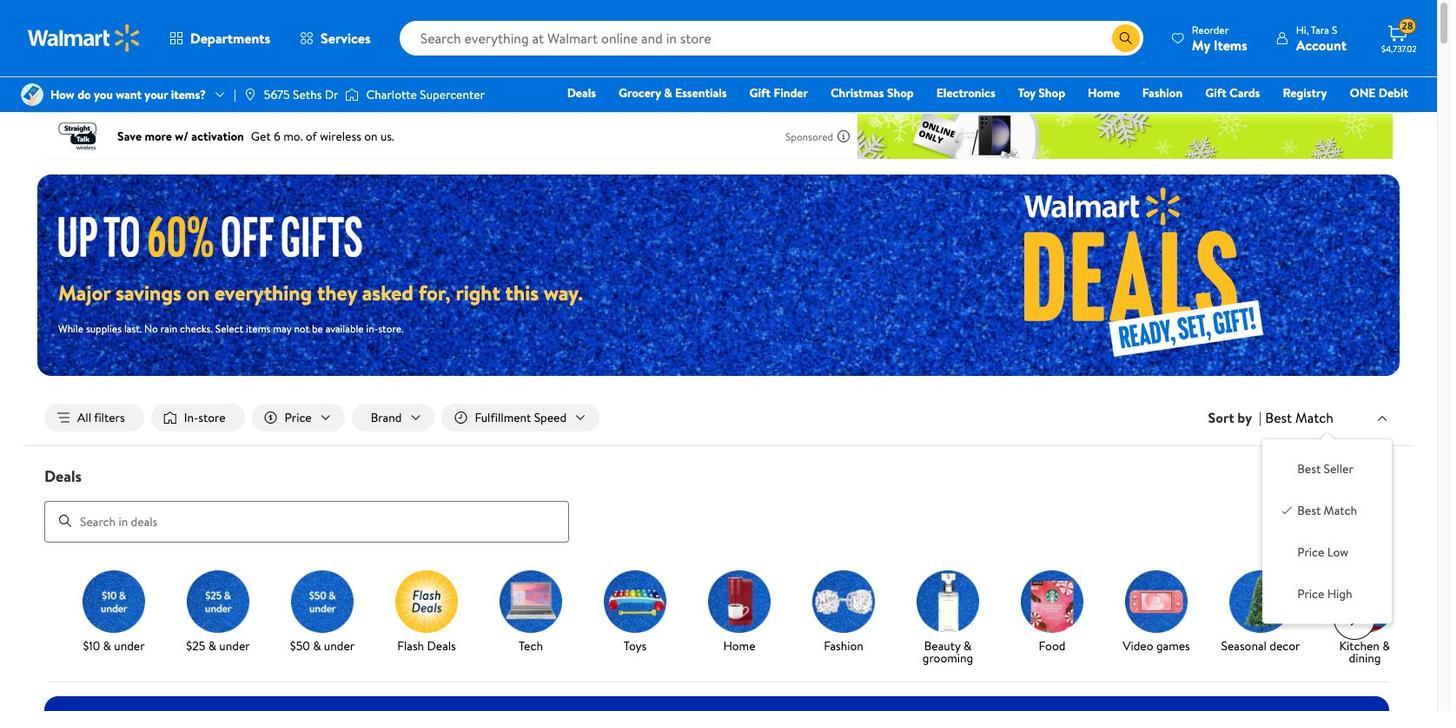 Task type: vqa. For each thing, say whether or not it's contained in the screenshot.
the rightmost from
no



Task type: locate. For each thing, give the bounding box(es) containing it.
0 horizontal spatial fashion
[[824, 638, 864, 655]]

& right $10
[[103, 638, 111, 655]]

tara
[[1311, 22, 1330, 37]]

0 horizontal spatial shop
[[887, 84, 914, 102]]

sponsored
[[786, 129, 833, 144]]

services button
[[285, 17, 386, 59]]

finder
[[774, 84, 808, 102]]

walmart image
[[28, 24, 141, 52]]

cards
[[1230, 84, 1260, 102]]

 image for how
[[21, 83, 43, 106]]

1 horizontal spatial deals
[[427, 638, 456, 655]]

$25
[[186, 638, 205, 655]]

deals right flash
[[427, 638, 456, 655]]

price right store
[[285, 409, 312, 427]]

 image
[[21, 83, 43, 106], [243, 88, 257, 102]]

account
[[1296, 35, 1347, 54]]

services
[[321, 29, 371, 48]]

shop video games. image
[[1125, 571, 1188, 633]]

next slide for chipmodulewithimages list image
[[1334, 598, 1376, 640]]

$50 & under image
[[291, 571, 354, 633]]

while
[[58, 322, 83, 336]]

under right $50
[[324, 638, 355, 655]]

Best Seller radio
[[1280, 461, 1294, 475]]

under for $25 & under
[[219, 638, 250, 655]]

0 vertical spatial fashion link
[[1135, 83, 1191, 103]]

2 vertical spatial deals
[[427, 638, 456, 655]]

& for kitchen
[[1383, 638, 1391, 655]]

best match inside dropdown button
[[1266, 408, 1334, 427]]

match
[[1296, 408, 1334, 427], [1324, 503, 1357, 520]]

filters
[[94, 409, 125, 427]]

0 horizontal spatial fashion link
[[799, 571, 889, 656]]

1 horizontal spatial gift
[[1206, 84, 1227, 102]]

0 vertical spatial best match
[[1266, 408, 1334, 427]]

this
[[505, 278, 539, 308]]

5675
[[264, 86, 290, 103]]

all
[[77, 409, 91, 427]]

1 horizontal spatial  image
[[243, 88, 257, 102]]

Price High radio
[[1280, 586, 1294, 600]]

grocery
[[619, 84, 661, 102]]

0 vertical spatial best
[[1266, 408, 1292, 427]]

shop food image
[[1021, 571, 1084, 633]]

fulfillment speed button
[[442, 404, 600, 432]]

home down "search icon"
[[1088, 84, 1120, 102]]

best match right best match radio
[[1298, 503, 1357, 520]]

in-store
[[184, 409, 226, 427]]

option group containing best seller
[[1277, 454, 1378, 610]]

& right beauty
[[964, 638, 972, 655]]

home link for toys link
[[694, 571, 785, 656]]

brand button
[[352, 404, 435, 432]]

option group inside sort and filter section element
[[1277, 454, 1378, 610]]

shop kitchen and dining. image
[[1334, 571, 1397, 633]]

& right $50
[[313, 638, 321, 655]]

registry
[[1283, 84, 1327, 102]]

1 vertical spatial best
[[1298, 461, 1321, 478]]

all filters
[[77, 409, 125, 427]]

search image
[[58, 515, 72, 529]]

be
[[312, 322, 323, 336]]

Search in deals search field
[[44, 501, 569, 543]]

1 horizontal spatial fashion link
[[1135, 83, 1191, 103]]

hi, tara s account
[[1296, 22, 1347, 54]]

Walmart Site-Wide search field
[[399, 21, 1143, 56]]

fashion left gift cards link
[[1143, 84, 1183, 102]]

match down seller
[[1324, 503, 1357, 520]]

0 vertical spatial deals
[[567, 84, 596, 102]]

& inside beauty & grooming
[[964, 638, 972, 655]]

price right 'price low' radio
[[1298, 544, 1325, 562]]

0 horizontal spatial home
[[723, 638, 756, 655]]

essentials
[[675, 84, 727, 102]]

1 horizontal spatial under
[[219, 638, 250, 655]]

1 vertical spatial fashion link
[[799, 571, 889, 656]]

0 horizontal spatial walmart black friday deals for days image
[[58, 214, 378, 257]]

0 vertical spatial fashion
[[1143, 84, 1183, 102]]

shop for christmas shop
[[887, 84, 914, 102]]

0 vertical spatial home link
[[1080, 83, 1128, 103]]

$25 & under
[[186, 638, 250, 655]]

$50 & under link
[[277, 571, 368, 656]]

& right grocery
[[664, 84, 672, 102]]

0 vertical spatial home
[[1088, 84, 1120, 102]]

1 horizontal spatial fashion
[[1143, 84, 1183, 102]]

in-
[[366, 322, 378, 336]]

1 gift from the left
[[750, 84, 771, 102]]

2 horizontal spatial deals
[[567, 84, 596, 102]]

deals left grocery
[[567, 84, 596, 102]]

right
[[456, 278, 500, 308]]

price
[[285, 409, 312, 427], [1298, 544, 1325, 562], [1298, 586, 1325, 603]]

how
[[50, 86, 75, 103]]

hi,
[[1296, 22, 1309, 37]]

Price Low radio
[[1280, 544, 1294, 558]]

store.
[[378, 322, 404, 336]]

0 horizontal spatial  image
[[21, 83, 43, 106]]

gift cards
[[1206, 84, 1260, 102]]

0 horizontal spatial home link
[[694, 571, 785, 656]]

0 vertical spatial |
[[234, 86, 236, 103]]

shop beauty and grooming. image
[[917, 571, 979, 633]]

price right price high radio
[[1298, 586, 1325, 603]]

walmart+ link
[[1349, 108, 1417, 127]]

& for $50
[[313, 638, 321, 655]]

1 shop from the left
[[887, 84, 914, 102]]

video games
[[1123, 638, 1190, 655]]

Search search field
[[399, 21, 1143, 56]]

price low
[[1298, 544, 1349, 562]]

1 horizontal spatial shop
[[1039, 84, 1066, 102]]

1 horizontal spatial home link
[[1080, 83, 1128, 103]]

match up the best seller
[[1296, 408, 1334, 427]]

flash deals
[[397, 638, 456, 655]]

fashion down fashion image
[[824, 638, 864, 655]]

| right the by
[[1259, 408, 1262, 428]]

gift finder
[[750, 84, 808, 102]]

$10 & under
[[83, 638, 145, 655]]

home down home image on the bottom of page
[[723, 638, 756, 655]]

games
[[1157, 638, 1190, 655]]

1 under from the left
[[114, 638, 145, 655]]

0 horizontal spatial under
[[114, 638, 145, 655]]

price high
[[1298, 586, 1353, 603]]

grocery & essentials
[[619, 84, 727, 102]]

walmart+
[[1357, 109, 1409, 126]]

& for beauty
[[964, 638, 972, 655]]

brand
[[371, 409, 402, 427]]

1 vertical spatial deals
[[44, 466, 82, 488]]

best right best match radio
[[1298, 503, 1321, 520]]

charlotte supercenter
[[366, 86, 485, 103]]

& right $25
[[208, 638, 216, 655]]

beauty & grooming link
[[903, 571, 993, 668]]

search icon image
[[1119, 31, 1133, 45]]

0 vertical spatial price
[[285, 409, 312, 427]]

| inside sort and filter section element
[[1259, 408, 1262, 428]]

2 vertical spatial price
[[1298, 586, 1325, 603]]

by
[[1238, 408, 1252, 428]]

dr
[[325, 86, 338, 103]]

1 horizontal spatial home
[[1088, 84, 1120, 102]]

best match up best seller option
[[1266, 408, 1334, 427]]

gift left cards
[[1206, 84, 1227, 102]]

how do you want your items?
[[50, 86, 206, 103]]

1 horizontal spatial walmart black friday deals for days image
[[904, 175, 1400, 376]]

0 horizontal spatial deals
[[44, 466, 82, 488]]

home
[[1088, 84, 1120, 102], [723, 638, 756, 655]]

under right $10
[[114, 638, 145, 655]]

price for price low
[[1298, 544, 1325, 562]]

flash
[[397, 638, 424, 655]]

under right $25
[[219, 638, 250, 655]]

& inside "link"
[[664, 84, 672, 102]]

1 vertical spatial best match
[[1298, 503, 1357, 520]]

 image
[[345, 86, 359, 103]]

decor
[[1270, 638, 1300, 655]]

|
[[234, 86, 236, 103], [1259, 408, 1262, 428]]

 image left 5675
[[243, 88, 257, 102]]

price inside dropdown button
[[285, 409, 312, 427]]

2 horizontal spatial under
[[324, 638, 355, 655]]

2 shop from the left
[[1039, 84, 1066, 102]]

kitchen & dining
[[1340, 638, 1391, 667]]

&
[[664, 84, 672, 102], [103, 638, 111, 655], [208, 638, 216, 655], [313, 638, 321, 655], [964, 638, 972, 655], [1383, 638, 1391, 655]]

1 vertical spatial price
[[1298, 544, 1325, 562]]

3 under from the left
[[324, 638, 355, 655]]

asked
[[362, 278, 414, 308]]

1 horizontal spatial |
[[1259, 408, 1262, 428]]

home link for "toy shop" link
[[1080, 83, 1128, 103]]

tech link
[[486, 571, 576, 656]]

christmas shop
[[831, 84, 914, 102]]

supplies
[[86, 322, 122, 336]]

shop right christmas
[[887, 84, 914, 102]]

shop right toy
[[1039, 84, 1066, 102]]

0 horizontal spatial gift
[[750, 84, 771, 102]]

video games link
[[1111, 571, 1202, 656]]

 image left how
[[21, 83, 43, 106]]

5675 seths dr
[[264, 86, 338, 103]]

deals up 'search' image
[[44, 466, 82, 488]]

best right the by
[[1266, 408, 1292, 427]]

fashion image
[[813, 571, 875, 633]]

option group
[[1277, 454, 1378, 610]]

2 gift from the left
[[1206, 84, 1227, 102]]

for,
[[419, 278, 451, 308]]

toy shop link
[[1010, 83, 1073, 103]]

& right dining
[[1383, 638, 1391, 655]]

deals
[[567, 84, 596, 102], [44, 466, 82, 488], [427, 638, 456, 655]]

best right best seller option
[[1298, 461, 1321, 478]]

2 under from the left
[[219, 638, 250, 655]]

$10 & under image
[[83, 571, 145, 633]]

registry link
[[1275, 83, 1335, 103]]

kitchen & dining link
[[1320, 571, 1410, 668]]

reorder
[[1192, 22, 1229, 37]]

0 vertical spatial match
[[1296, 408, 1334, 427]]

sort
[[1208, 408, 1234, 428]]

1 vertical spatial |
[[1259, 408, 1262, 428]]

& inside kitchen & dining
[[1383, 638, 1391, 655]]

gift left 'finder'
[[750, 84, 771, 102]]

electronics
[[937, 84, 996, 102]]

walmart black friday deals for days image
[[904, 175, 1400, 376], [58, 214, 378, 257]]

store
[[198, 409, 226, 427]]

dining
[[1349, 650, 1381, 667]]

best
[[1266, 408, 1292, 427], [1298, 461, 1321, 478], [1298, 503, 1321, 520]]

| left 5675
[[234, 86, 236, 103]]

1 vertical spatial home link
[[694, 571, 785, 656]]



Task type: describe. For each thing, give the bounding box(es) containing it.
checks.
[[180, 322, 213, 336]]

seths
[[293, 86, 322, 103]]

christmas shop link
[[823, 83, 922, 103]]

supercenter
[[420, 86, 485, 103]]

home image
[[708, 571, 771, 633]]

match inside dropdown button
[[1296, 408, 1334, 427]]

flash deals image
[[395, 571, 458, 633]]

while supplies last. no rain checks. select items may not be available in-store.
[[58, 322, 404, 336]]

toy shop
[[1018, 84, 1066, 102]]

under for $10 & under
[[114, 638, 145, 655]]

tech
[[519, 638, 543, 655]]

fulfillment speed
[[475, 409, 567, 427]]

deals inside search box
[[44, 466, 82, 488]]

shop for toy shop
[[1039, 84, 1066, 102]]

shop toys. image
[[604, 571, 667, 633]]

toy
[[1018, 84, 1036, 102]]

1 vertical spatial home
[[723, 638, 756, 655]]

best seller
[[1298, 461, 1354, 478]]

fashion link for home link related to "toy shop" link
[[1135, 83, 1191, 103]]

items
[[246, 322, 271, 336]]

debit
[[1379, 84, 1409, 102]]

& for $10
[[103, 638, 111, 655]]

& for $25
[[208, 638, 216, 655]]

want
[[116, 86, 142, 103]]

major savings on everything they asked for, right this way.
[[58, 278, 583, 308]]

high
[[1328, 586, 1353, 603]]

available
[[326, 322, 364, 336]]

not
[[294, 322, 309, 336]]

sort and filter section element
[[23, 390, 1414, 624]]

1 vertical spatial fashion
[[824, 638, 864, 655]]

departments button
[[155, 17, 285, 59]]

all filters button
[[44, 404, 144, 432]]

my
[[1192, 35, 1211, 54]]

toys link
[[590, 571, 680, 656]]

price for price high
[[1298, 586, 1325, 603]]

in-store button
[[151, 404, 245, 432]]

gift for gift cards
[[1206, 84, 1227, 102]]

kitchen
[[1340, 638, 1380, 655]]

& for grocery
[[664, 84, 672, 102]]

gift finder link
[[742, 83, 816, 103]]

toys
[[624, 638, 647, 655]]

grocery & essentials link
[[611, 83, 735, 103]]

reorder my items
[[1192, 22, 1248, 54]]

deals link
[[559, 83, 604, 103]]

one
[[1350, 84, 1376, 102]]

rain
[[160, 322, 177, 336]]

major
[[58, 278, 111, 308]]

food
[[1039, 638, 1066, 655]]

on
[[187, 278, 209, 308]]

everything
[[214, 278, 312, 308]]

last.
[[124, 322, 142, 336]]

seasonal
[[1221, 638, 1267, 655]]

price for price
[[285, 409, 312, 427]]

gift for gift finder
[[750, 84, 771, 102]]

sort by |
[[1208, 408, 1262, 428]]

under for $50 & under
[[324, 638, 355, 655]]

fashion link for toys link home link
[[799, 571, 889, 656]]

your
[[145, 86, 168, 103]]

no
[[144, 322, 158, 336]]

you
[[94, 86, 113, 103]]

best inside dropdown button
[[1266, 408, 1292, 427]]

$25 & under image
[[187, 571, 249, 633]]

select
[[215, 322, 243, 336]]

seller
[[1324, 461, 1354, 478]]

savings
[[116, 278, 182, 308]]

charlotte
[[366, 86, 417, 103]]

beauty
[[924, 638, 961, 655]]

2 vertical spatial best
[[1298, 503, 1321, 520]]

Best Match radio
[[1280, 503, 1294, 516]]

0 horizontal spatial |
[[234, 86, 236, 103]]

seasonal decor link
[[1216, 571, 1306, 656]]

in-
[[184, 409, 198, 427]]

$10
[[83, 638, 100, 655]]

shop tech. image
[[500, 571, 562, 633]]

gift cards link
[[1198, 83, 1268, 103]]

best match button
[[1262, 407, 1393, 430]]

Deals search field
[[23, 466, 1414, 543]]

grooming
[[923, 650, 974, 667]]

shop holiday decor. image
[[1230, 571, 1292, 633]]

may
[[273, 322, 292, 336]]

low
[[1328, 544, 1349, 562]]

1 vertical spatial match
[[1324, 503, 1357, 520]]

price button
[[252, 404, 345, 432]]

s
[[1332, 22, 1338, 37]]

departments
[[190, 29, 270, 48]]

 image for 5675
[[243, 88, 257, 102]]

video
[[1123, 638, 1154, 655]]

fulfillment
[[475, 409, 531, 427]]

way.
[[544, 278, 583, 308]]

they
[[317, 278, 357, 308]]

$50 & under
[[290, 638, 355, 655]]

$50
[[290, 638, 310, 655]]



